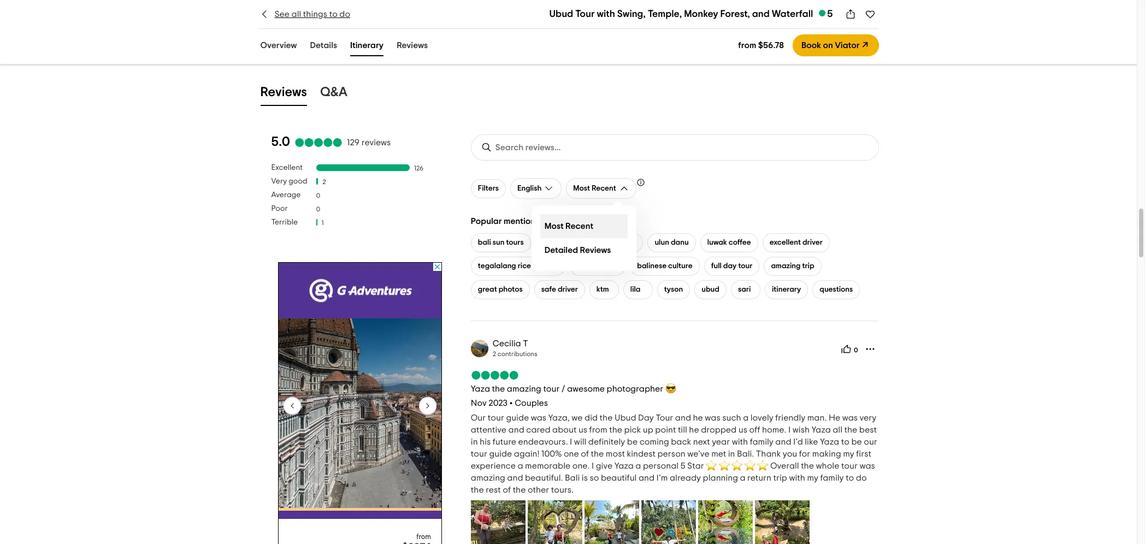 Task type: describe. For each thing, give the bounding box(es) containing it.
terrace
[[533, 262, 559, 270]]

luwak coffee button
[[700, 233, 758, 252]]

1 vertical spatial he
[[689, 426, 699, 434]]

1 vertical spatial reviews
[[260, 86, 307, 99]]

see all things to do link
[[258, 8, 350, 20]]

ubud tour with swing, temple, monkey forest, and waterfall
[[550, 9, 813, 19]]

already
[[670, 474, 701, 483]]

0 vertical spatial ubud
[[550, 9, 573, 19]]

tyson button
[[657, 280, 690, 299]]

ubud
[[702, 286, 720, 293]]

5 ⭐️ from the left
[[758, 462, 769, 471]]

good
[[289, 178, 307, 185]]

write a review
[[271, 28, 326, 37]]

share image
[[845, 9, 856, 20]]

a inside write a review 'link'
[[294, 28, 299, 37]]

driving skills
[[577, 262, 619, 270]]

2 see full review image image from the left
[[528, 501, 582, 544]]

forest
[[616, 239, 636, 246]]

driving skills button
[[570, 257, 626, 276]]

most
[[606, 450, 625, 458]]

2 vertical spatial i
[[592, 462, 594, 471]]

5 inside our tour guide was yaza, we did the ubud day tour and he was such a lovely friendly man. he was very attentive and cared about us from the pick up point till he dropped us off home. i wish yaza all the best in his future endeavours. i will definitely be coming back next year with family and i'd like yaza to be our tour guide again! 100% one of the most kindest person we've met in bali. thank you for making my first experience a memorable one. i give yaza a personal 5 star ⭐️ ⭐️ ⭐️ ⭐️ ⭐️  overall the whole tour was amazing and beautiful. bali is so beautiful and i'm already planning a return trip with my family to do the rest of the other tours.
[[681, 462, 686, 471]]

questions button
[[813, 280, 860, 299]]

like
[[805, 438, 818, 446]]

1 horizontal spatial 5
[[828, 9, 833, 19]]

search image
[[481, 142, 492, 153]]

2 us from the left
[[739, 426, 748, 434]]

upload
[[356, 28, 385, 37]]

ktm button
[[590, 280, 619, 299]]

dropped
[[701, 426, 737, 434]]

great photos
[[478, 286, 523, 293]]

list box containing most recent
[[532, 205, 636, 271]]

rice
[[518, 262, 531, 270]]

open options menu image
[[865, 344, 876, 355]]

tour inside yaza the amazing tour / awesome photographer 😎 nov 2023 • couples
[[543, 385, 560, 393]]

tegalalang
[[478, 262, 516, 270]]

book on viator
[[802, 41, 860, 50]]

very
[[860, 414, 877, 422]]

home.
[[762, 426, 787, 434]]

full day tour button
[[704, 257, 760, 276]]

tour down first
[[842, 462, 858, 471]]

4 see full review image image from the left
[[641, 501, 696, 544]]

driver for safe driver
[[558, 286, 578, 293]]

ubud inside our tour guide was yaza, we did the ubud day tour and he was such a lovely friendly man. he was very attentive and cared about us from the pick up point till he dropped us off home. i wish yaza all the best in his future endeavours. i will definitely be coming back next year with family and i'd like yaza to be our tour guide again! 100% one of the most kindest person we've met in bali. thank you for making my first experience a memorable one. i give yaza a personal 5 star ⭐️ ⭐️ ⭐️ ⭐️ ⭐️  overall the whole tour was amazing and beautiful. bali is so beautiful and i'm already planning a return trip with my family to do the rest of the other tours.
[[615, 414, 636, 422]]

upload a photo
[[356, 28, 418, 37]]

book on viator link
[[793, 34, 879, 56]]

see
[[275, 10, 290, 19]]

4 ⭐️ from the left
[[745, 462, 756, 471]]

1 horizontal spatial 5.0 of 5 bubbles image
[[471, 371, 519, 380]]

itinerary
[[772, 286, 801, 293]]

monkey
[[588, 239, 615, 246]]

filter reviews element
[[271, 163, 449, 232]]

0 for poor
[[316, 206, 320, 212]]

2 be from the left
[[852, 438, 862, 446]]

Search search field
[[496, 142, 587, 153]]

reviews
[[362, 138, 391, 147]]

star
[[688, 462, 704, 471]]

1 see full review image image from the left
[[471, 501, 526, 544]]

our
[[864, 438, 878, 446]]

waterfall
[[772, 9, 813, 19]]

definitely
[[588, 438, 625, 446]]

save to a trip image
[[865, 9, 876, 20]]

one
[[564, 450, 579, 458]]

itinerary
[[350, 41, 384, 50]]

the inside yaza the amazing tour / awesome photographer 😎 nov 2023 • couples
[[492, 385, 505, 393]]

point
[[655, 426, 676, 434]]

0 horizontal spatial with
[[597, 9, 615, 19]]

bali sun tours button
[[471, 233, 531, 252]]

safe driver button
[[534, 280, 585, 299]]

1 vertical spatial day
[[723, 262, 737, 270]]

lovely
[[751, 414, 774, 422]]

1 horizontal spatial reviews
[[397, 41, 428, 50]]

tab list containing overview
[[245, 36, 443, 58]]

the right the did
[[600, 414, 613, 422]]

return
[[748, 474, 772, 483]]

details button
[[308, 38, 339, 56]]

sari
[[738, 286, 751, 293]]

awesome
[[567, 385, 605, 393]]

5.0
[[271, 136, 290, 149]]

recent inside dropdown button
[[592, 184, 616, 192]]

popular mentions
[[471, 217, 540, 226]]

2 vertical spatial to
[[846, 474, 854, 483]]

1 vertical spatial guide
[[489, 450, 512, 458]]

and up till
[[675, 414, 691, 422]]

trip for day trip
[[558, 239, 570, 246]]

cecilia t 2 contributions
[[493, 339, 538, 357]]

q&a button
[[318, 83, 350, 106]]

monkey
[[684, 9, 718, 19]]

0 vertical spatial in
[[471, 438, 478, 446]]

was right he
[[843, 414, 858, 422]]

cecilia t image
[[471, 340, 488, 357]]

bali sun tours
[[478, 239, 524, 246]]

coffee
[[729, 239, 751, 246]]

yaza up 'making'
[[820, 438, 839, 446]]

culture
[[668, 262, 693, 270]]

most for list box on the top of page containing most recent
[[545, 222, 564, 230]]

nov
[[471, 399, 487, 408]]

most recent button
[[566, 178, 636, 199]]

2 ⭐️ from the left
[[719, 462, 730, 471]]

tyson
[[664, 286, 683, 293]]

0 vertical spatial i
[[789, 426, 791, 434]]

1 vertical spatial with
[[732, 438, 748, 446]]

safe
[[541, 286, 556, 293]]

experience
[[471, 462, 516, 471]]

poor
[[271, 205, 288, 213]]

0 vertical spatial to
[[329, 10, 338, 19]]

0 horizontal spatial i
[[570, 438, 572, 446]]

luwak coffee
[[707, 239, 751, 246]]

0 vertical spatial tour
[[575, 9, 595, 19]]

amazing trip button
[[764, 257, 822, 276]]

balinese culture
[[637, 262, 693, 270]]

most recent for list box on the top of page containing most recent
[[545, 222, 594, 230]]

and up you
[[776, 438, 792, 446]]

advertisement region
[[278, 262, 442, 544]]

😎
[[666, 385, 676, 393]]

a right the "such"
[[743, 414, 749, 422]]

great photos button
[[471, 280, 530, 299]]

tegalalang rice terrace button
[[471, 257, 566, 276]]

our
[[471, 414, 486, 422]]

a down kindest
[[636, 462, 641, 471]]

0 vertical spatial day
[[542, 239, 556, 246]]

man.
[[808, 414, 827, 422]]

ubud button
[[695, 280, 727, 299]]

q&a
[[320, 86, 348, 99]]

amazing trip
[[771, 262, 815, 270]]

t
[[523, 339, 528, 348]]

english button
[[510, 178, 562, 199]]

personal
[[643, 462, 679, 471]]

$56.78
[[758, 41, 784, 50]]

0 for average
[[316, 192, 320, 199]]



Task type: vqa. For each thing, say whether or not it's contained in the screenshot.
New
no



Task type: locate. For each thing, give the bounding box(es) containing it.
from $56.78
[[738, 41, 784, 50]]

a right write
[[294, 28, 299, 37]]

0 horizontal spatial most
[[545, 222, 564, 230]]

day up terrace
[[542, 239, 556, 246]]

0 horizontal spatial 5.0 of 5 bubbles image
[[295, 138, 343, 147]]

1 horizontal spatial ubud
[[615, 414, 636, 422]]

in left "his"
[[471, 438, 478, 446]]

0 horizontal spatial 5
[[681, 462, 686, 471]]

tour up point
[[656, 414, 673, 422]]

couples
[[515, 399, 548, 408]]

see full review image image down tours.
[[528, 501, 582, 544]]

filters button
[[471, 179, 506, 198]]

0 vertical spatial amazing
[[771, 262, 801, 270]]

back
[[671, 438, 691, 446]]

1 vertical spatial i
[[570, 438, 572, 446]]

driver right excellent
[[803, 239, 823, 246]]

driver right safe
[[558, 286, 578, 293]]

tour
[[575, 9, 595, 19], [656, 414, 673, 422]]

1 horizontal spatial of
[[581, 450, 589, 458]]

tour inside our tour guide was yaza, we did the ubud day tour and he was such a lovely friendly man. he was very attentive and cared about us from the pick up point till he dropped us off home. i wish yaza all the best in his future endeavours. i will definitely be coming back next year with family and i'd like yaza to be our tour guide again! 100% one of the most kindest person we've met in bali. thank you for making my first experience a memorable one. i give yaza a personal 5 star ⭐️ ⭐️ ⭐️ ⭐️ ⭐️  overall the whole tour was amazing and beautiful. bali is so beautiful and i'm already planning a return trip with my family to do the rest of the other tours.
[[656, 414, 673, 422]]

3 see full review image image from the left
[[585, 501, 639, 544]]

see full review image image down rest
[[471, 501, 526, 544]]

0 vertical spatial most
[[573, 184, 590, 192]]

and
[[752, 9, 770, 19], [675, 414, 691, 422], [509, 426, 524, 434], [776, 438, 792, 446], [507, 474, 523, 483], [639, 474, 655, 483]]

family down whole at the bottom
[[821, 474, 844, 483]]

give
[[596, 462, 613, 471]]

2 vertical spatial amazing
[[471, 474, 505, 483]]

1 vertical spatial ubud
[[615, 414, 636, 422]]

the left the best
[[845, 426, 858, 434]]

yaza inside yaza the amazing tour / awesome photographer 😎 nov 2023 • couples
[[471, 385, 490, 393]]

0 horizontal spatial driver
[[558, 286, 578, 293]]

reviews down photo
[[397, 41, 428, 50]]

1 be from the left
[[627, 438, 638, 446]]

the down for
[[801, 462, 814, 471]]

amazing inside yaza the amazing tour / awesome photographer 😎 nov 2023 • couples
[[507, 385, 541, 393]]

coming
[[640, 438, 669, 446]]

a left return
[[740, 474, 746, 483]]

ulun danu button
[[648, 233, 696, 252]]

next
[[693, 438, 710, 446]]

day right full
[[723, 262, 737, 270]]

to
[[329, 10, 338, 19], [841, 438, 850, 446], [846, 474, 854, 483]]

1 horizontal spatial be
[[852, 438, 862, 446]]

reviews button down photo
[[395, 38, 430, 56]]

amazing down excellent
[[771, 262, 801, 270]]

2 tab list from the top
[[245, 80, 892, 108]]

yaza up beautiful
[[615, 462, 634, 471]]

1 vertical spatial most recent
[[545, 222, 594, 230]]

amazing inside button
[[771, 262, 801, 270]]

trip inside button
[[558, 239, 570, 246]]

most recent inside list box
[[545, 222, 594, 230]]

0 horizontal spatial ubud
[[550, 9, 573, 19]]

1 vertical spatial to
[[841, 438, 850, 446]]

/
[[562, 385, 565, 393]]

0 horizontal spatial family
[[750, 438, 774, 446]]

1 horizontal spatial amazing
[[507, 385, 541, 393]]

my
[[843, 450, 855, 458], [807, 474, 819, 483]]

1 horizontal spatial 2
[[493, 351, 496, 357]]

most right english popup button
[[573, 184, 590, 192]]

1 vertical spatial in
[[728, 450, 735, 458]]

do inside our tour guide was yaza, we did the ubud day tour and he was such a lovely friendly man. he was very attentive and cared about us from the pick up point till he dropped us off home. i wish yaza all the best in his future endeavours. i will definitely be coming back next year with family and i'd like yaza to be our tour guide again! 100% one of the most kindest person we've met in bali. thank you for making my first experience a memorable one. i give yaza a personal 5 star ⭐️ ⭐️ ⭐️ ⭐️ ⭐️  overall the whole tour was amazing and beautiful. bali is so beautiful and i'm already planning a return trip with my family to do the rest of the other tours.
[[856, 474, 867, 483]]

0 horizontal spatial day
[[542, 239, 556, 246]]

do down first
[[856, 474, 867, 483]]

0 vertical spatial reviews button
[[395, 38, 430, 56]]

0 horizontal spatial of
[[503, 486, 511, 495]]

0 vertical spatial family
[[750, 438, 774, 446]]

5.0 of 5 bubbles image left 129
[[295, 138, 343, 147]]

amazing down experience
[[471, 474, 505, 483]]

5 up already
[[681, 462, 686, 471]]

1 horizontal spatial day
[[723, 262, 737, 270]]

about
[[553, 426, 577, 434]]

1 horizontal spatial my
[[843, 450, 855, 458]]

such
[[723, 414, 741, 422]]

most recent
[[573, 184, 616, 192], [545, 222, 594, 230]]

in right met
[[728, 450, 735, 458]]

tour down "his"
[[471, 450, 487, 458]]

guide down the future
[[489, 450, 512, 458]]

see full review image image down beautiful
[[585, 501, 639, 544]]

1 vertical spatial most
[[545, 222, 564, 230]]

2 vertical spatial 0
[[854, 347, 858, 353]]

1 us from the left
[[579, 426, 588, 434]]

recent up monkey
[[592, 184, 616, 192]]

0 vertical spatial most recent
[[573, 184, 616, 192]]

reviews button down overview button
[[258, 83, 309, 106]]

1 vertical spatial 0
[[316, 206, 320, 212]]

see full review image image
[[471, 501, 526, 544], [528, 501, 582, 544], [585, 501, 639, 544], [641, 501, 696, 544], [698, 501, 753, 544], [755, 501, 810, 544]]

0 horizontal spatial amazing
[[471, 474, 505, 483]]

1 tab list from the top
[[245, 36, 443, 58]]

planning
[[703, 474, 738, 483]]

2 vertical spatial with
[[789, 474, 805, 483]]

was up cared
[[531, 414, 547, 422]]

1 vertical spatial 2
[[493, 351, 496, 357]]

we
[[572, 414, 583, 422]]

0 horizontal spatial trip
[[558, 239, 570, 246]]

again!
[[514, 450, 540, 458]]

0 vertical spatial reviews
[[397, 41, 428, 50]]

see full review image image down i'm
[[641, 501, 696, 544]]

he right till
[[689, 426, 699, 434]]

itinerary button
[[348, 38, 386, 56]]

1
[[322, 219, 324, 226]]

so
[[590, 474, 599, 483]]

guide
[[506, 414, 529, 422], [489, 450, 512, 458]]

2 horizontal spatial with
[[789, 474, 805, 483]]

till
[[678, 426, 687, 434]]

2 horizontal spatial trip
[[802, 262, 815, 270]]

trip inside button
[[802, 262, 815, 270]]

full
[[711, 262, 722, 270]]

guide down • on the left bottom of page
[[506, 414, 529, 422]]

from
[[738, 41, 756, 50], [589, 426, 608, 434]]

cecilia
[[493, 339, 521, 348]]

our tour guide was yaza, we did the ubud day tour and he was such a lovely friendly man. he was very attentive and cared about us from the pick up point till he dropped us off home. i wish yaza all the best in his future endeavours. i will definitely be coming back next year with family and i'd like yaza to be our tour guide again! 100% one of the most kindest person we've met in bali. thank you for making my first experience a memorable one. i give yaza a personal 5 star ⭐️ ⭐️ ⭐️ ⭐️ ⭐️  overall the whole tour was amazing and beautiful. bali is so beautiful and i'm already planning a return trip with my family to do the rest of the other tours.
[[471, 414, 878, 495]]

was down first
[[860, 462, 875, 471]]

bali.
[[737, 450, 754, 458]]

0 horizontal spatial reviews button
[[258, 83, 309, 106]]

2 inside filter reviews element
[[323, 178, 326, 185]]

with up bali.
[[732, 438, 748, 446]]

recent
[[592, 184, 616, 192], [566, 222, 594, 230]]

trip down overall
[[774, 474, 787, 483]]

most inside most recent dropdown button
[[573, 184, 590, 192]]

1 vertical spatial recent
[[566, 222, 594, 230]]

1 horizontal spatial family
[[821, 474, 844, 483]]

tab list containing reviews
[[245, 80, 892, 108]]

a down again!
[[518, 462, 523, 471]]

endeavours.
[[518, 438, 568, 446]]

all right see
[[292, 10, 301, 19]]

0 horizontal spatial tour
[[575, 9, 595, 19]]

2 vertical spatial trip
[[774, 474, 787, 483]]

be down pick
[[627, 438, 638, 446]]

0 vertical spatial with
[[597, 9, 615, 19]]

of up one. on the bottom of the page
[[581, 450, 589, 458]]

balinese culture button
[[630, 257, 700, 276]]

1 vertical spatial 5
[[681, 462, 686, 471]]

2 inside cecilia t 2 contributions
[[493, 351, 496, 357]]

yaza,
[[548, 414, 570, 422]]

tour inside button
[[738, 262, 753, 270]]

driver for excellent driver
[[803, 239, 823, 246]]

sari button
[[731, 280, 761, 299]]

i left give
[[592, 462, 594, 471]]

with down overall
[[789, 474, 805, 483]]

2 right cecilia t icon on the bottom
[[493, 351, 496, 357]]

you
[[783, 450, 797, 458]]

i'd
[[793, 438, 803, 446]]

and down experience
[[507, 474, 523, 483]]

swing,
[[617, 9, 646, 19]]

1 ⭐️ from the left
[[706, 462, 717, 471]]

1 horizontal spatial most
[[573, 184, 590, 192]]

2 horizontal spatial reviews
[[580, 246, 611, 254]]

whole
[[816, 462, 840, 471]]

and up the future
[[509, 426, 524, 434]]

luwak
[[707, 239, 727, 246]]

5 left share icon
[[828, 9, 833, 19]]

and left i'm
[[639, 474, 655, 483]]

0 vertical spatial guide
[[506, 414, 529, 422]]

driver inside 'button'
[[558, 286, 578, 293]]

amazing up couples
[[507, 385, 541, 393]]

he up dropped
[[693, 414, 703, 422]]

i left will
[[570, 438, 572, 446]]

driver inside button
[[803, 239, 823, 246]]

cared
[[526, 426, 551, 434]]

1 horizontal spatial all
[[833, 426, 843, 434]]

tour left the /
[[543, 385, 560, 393]]

he
[[829, 414, 841, 422]]

trip inside our tour guide was yaza, we did the ubud day tour and he was such a lovely friendly man. he was very attentive and cared about us from the pick up point till he dropped us off home. i wish yaza all the best in his future endeavours. i will definitely be coming back next year with family and i'd like yaza to be our tour guide again! 100% one of the most kindest person we've met in bali. thank you for making my first experience a memorable one. i give yaza a personal 5 star ⭐️ ⭐️ ⭐️ ⭐️ ⭐️  overall the whole tour was amazing and beautiful. bali is so beautiful and i'm already planning a return trip with my family to do the rest of the other tours.
[[774, 474, 787, 483]]

1 horizontal spatial with
[[732, 438, 748, 446]]

0 vertical spatial 5
[[828, 9, 833, 19]]

0 horizontal spatial my
[[807, 474, 819, 483]]

126
[[414, 165, 424, 171]]

tour up attentive
[[488, 414, 504, 422]]

0 left open options menu image
[[854, 347, 858, 353]]

0 vertical spatial trip
[[558, 239, 570, 246]]

see full review image image down return
[[755, 501, 810, 544]]

0 vertical spatial 0
[[316, 192, 320, 199]]

with left "swing,"
[[597, 9, 615, 19]]

most inside list box
[[545, 222, 564, 230]]

reviews up driving skills
[[580, 246, 611, 254]]

0 vertical spatial do
[[340, 10, 350, 19]]

most up 'day trip'
[[545, 222, 564, 230]]

upload a photo link
[[343, 20, 430, 45]]

from left $56.78
[[738, 41, 756, 50]]

tour up sari
[[738, 262, 753, 270]]

all
[[292, 10, 301, 19], [833, 426, 843, 434]]

a left photo
[[387, 28, 392, 37]]

most recent inside most recent dropdown button
[[573, 184, 616, 192]]

for
[[799, 450, 811, 458]]

the up give
[[591, 450, 604, 458]]

on
[[823, 41, 833, 50]]

tours.
[[551, 486, 574, 495]]

tegalalang rice terrace
[[478, 262, 559, 270]]

0 right average
[[316, 192, 320, 199]]

1 vertical spatial driver
[[558, 286, 578, 293]]

ulun danu
[[655, 239, 689, 246]]

off
[[749, 426, 760, 434]]

from inside our tour guide was yaza, we did the ubud day tour and he was such a lovely friendly man. he was very attentive and cared about us from the pick up point till he dropped us off home. i wish yaza all the best in his future endeavours. i will definitely be coming back next year with family and i'd like yaza to be our tour guide again! 100% one of the most kindest person we've met in bali. thank you for making my first experience a memorable one. i give yaza a personal 5 star ⭐️ ⭐️ ⭐️ ⭐️ ⭐️  overall the whole tour was amazing and beautiful. bali is so beautiful and i'm already planning a return trip with my family to do the rest of the other tours.
[[589, 426, 608, 434]]

2 vertical spatial reviews
[[580, 246, 611, 254]]

things
[[303, 10, 327, 19]]

list box
[[532, 205, 636, 271]]

day trip
[[542, 239, 570, 246]]

1 horizontal spatial us
[[739, 426, 748, 434]]

0 vertical spatial driver
[[803, 239, 823, 246]]

trip for amazing trip
[[802, 262, 815, 270]]

1 vertical spatial of
[[503, 486, 511, 495]]

5.0 of 5 bubbles image
[[295, 138, 343, 147], [471, 371, 519, 380]]

0 vertical spatial my
[[843, 450, 855, 458]]

ubud
[[550, 9, 573, 19], [615, 414, 636, 422]]

amazing inside our tour guide was yaza, we did the ubud day tour and he was such a lovely friendly man. he was very attentive and cared about us from the pick up point till he dropped us off home. i wish yaza all the best in his future endeavours. i will definitely be coming back next year with family and i'd like yaza to be our tour guide again! 100% one of the most kindest person we've met in bali. thank you for making my first experience a memorable one. i give yaza a personal 5 star ⭐️ ⭐️ ⭐️ ⭐️ ⭐️  overall the whole tour was amazing and beautiful. bali is so beautiful and i'm already planning a return trip with my family to do the rest of the other tours.
[[471, 474, 505, 483]]

bali
[[565, 474, 580, 483]]

sun
[[493, 239, 505, 246]]

us up will
[[579, 426, 588, 434]]

my left first
[[843, 450, 855, 458]]

do right things
[[340, 10, 350, 19]]

trip up terrace
[[558, 239, 570, 246]]

my down whole at the bottom
[[807, 474, 819, 483]]

0 horizontal spatial do
[[340, 10, 350, 19]]

6 see full review image image from the left
[[755, 501, 810, 544]]

see all things to do
[[275, 10, 350, 19]]

making
[[812, 450, 841, 458]]

0 horizontal spatial all
[[292, 10, 301, 19]]

0 vertical spatial recent
[[592, 184, 616, 192]]

1 vertical spatial my
[[807, 474, 819, 483]]

us left 'off'
[[739, 426, 748, 434]]

contributions
[[498, 351, 538, 357]]

1 horizontal spatial tour
[[656, 414, 673, 422]]

1 vertical spatial trip
[[802, 262, 815, 270]]

0 horizontal spatial us
[[579, 426, 588, 434]]

1 vertical spatial amazing
[[507, 385, 541, 393]]

1 vertical spatial all
[[833, 426, 843, 434]]

yaza up the nov
[[471, 385, 490, 393]]

reviews inside list box
[[580, 246, 611, 254]]

see full review image image down planning
[[698, 501, 753, 544]]

1 vertical spatial family
[[821, 474, 844, 483]]

i left "wish"
[[789, 426, 791, 434]]

0 horizontal spatial be
[[627, 438, 638, 446]]

0 horizontal spatial 2
[[323, 178, 326, 185]]

a inside upload a photo link
[[387, 28, 392, 37]]

was up dropped
[[705, 414, 721, 422]]

the up 2023
[[492, 385, 505, 393]]

and right forest,
[[752, 9, 770, 19]]

all inside our tour guide was yaza, we did the ubud day tour and he was such a lovely friendly man. he was very attentive and cared about us from the pick up point till he dropped us off home. i wish yaza all the best in his future endeavours. i will definitely be coming back next year with family and i'd like yaza to be our tour guide again! 100% one of the most kindest person we've met in bali. thank you for making my first experience a memorable one. i give yaza a personal 5 star ⭐️ ⭐️ ⭐️ ⭐️ ⭐️  overall the whole tour was amazing and beautiful. bali is so beautiful and i'm already planning a return trip with my family to do the rest of the other tours.
[[833, 426, 843, 434]]

0 inside button
[[854, 347, 858, 353]]

1 vertical spatial do
[[856, 474, 867, 483]]

trip down the 'excellent driver' button
[[802, 262, 815, 270]]

1 vertical spatial tour
[[656, 414, 673, 422]]

the left rest
[[471, 486, 484, 495]]

most recent for most recent dropdown button
[[573, 184, 616, 192]]

skills
[[603, 262, 619, 270]]

excellent
[[770, 239, 801, 246]]

0 horizontal spatial in
[[471, 438, 478, 446]]

0 button
[[838, 340, 862, 358]]

full day tour
[[711, 262, 753, 270]]

0 vertical spatial 5.0 of 5 bubbles image
[[295, 138, 343, 147]]

1 horizontal spatial in
[[728, 450, 735, 458]]

reviews
[[397, 41, 428, 50], [260, 86, 307, 99], [580, 246, 611, 254]]

be left our
[[852, 438, 862, 446]]

recent up detailed reviews
[[566, 222, 594, 230]]

0 vertical spatial he
[[693, 414, 703, 422]]

1 horizontal spatial reviews button
[[395, 38, 430, 56]]

2 horizontal spatial amazing
[[771, 262, 801, 270]]

tour left "swing,"
[[575, 9, 595, 19]]

5 see full review image image from the left
[[698, 501, 753, 544]]

1 vertical spatial from
[[589, 426, 608, 434]]

the left other
[[513, 486, 526, 495]]

write a review link
[[258, 20, 339, 45]]

0 right poor
[[316, 206, 320, 212]]

excellent
[[271, 164, 303, 172]]

1 horizontal spatial from
[[738, 41, 756, 50]]

details
[[310, 41, 337, 50]]

did
[[585, 414, 598, 422]]

5.0 of 5 bubbles image up 2023
[[471, 371, 519, 380]]

one.
[[573, 462, 590, 471]]

3 ⭐️ from the left
[[732, 462, 743, 471]]

overall
[[770, 462, 799, 471]]

with
[[597, 9, 615, 19], [732, 438, 748, 446], [789, 474, 805, 483]]

family up the thank
[[750, 438, 774, 446]]

0 vertical spatial of
[[581, 450, 589, 458]]

monkey forest button
[[581, 233, 643, 252]]

2 right good at the left top of the page
[[323, 178, 326, 185]]

1 horizontal spatial i
[[592, 462, 594, 471]]

average
[[271, 191, 301, 199]]

1 vertical spatial reviews button
[[258, 83, 309, 106]]

reviews down overview button
[[260, 86, 307, 99]]

yaza down man.
[[812, 426, 831, 434]]

yaza the amazing tour / awesome photographer 😎 link
[[471, 385, 676, 393]]

photographer
[[607, 385, 664, 393]]

0 vertical spatial 2
[[323, 178, 326, 185]]

from down the did
[[589, 426, 608, 434]]

the up definitely
[[609, 426, 622, 434]]

all down he
[[833, 426, 843, 434]]

1 vertical spatial 5.0 of 5 bubbles image
[[471, 371, 519, 380]]

most
[[573, 184, 590, 192], [545, 222, 564, 230]]

1 horizontal spatial do
[[856, 474, 867, 483]]

1 horizontal spatial trip
[[774, 474, 787, 483]]

a
[[294, 28, 299, 37], [387, 28, 392, 37], [743, 414, 749, 422], [518, 462, 523, 471], [636, 462, 641, 471], [740, 474, 746, 483]]

most for most recent dropdown button
[[573, 184, 590, 192]]

1 vertical spatial tab list
[[245, 80, 892, 108]]

other
[[528, 486, 549, 495]]

tab list
[[245, 36, 443, 58], [245, 80, 892, 108]]

of right rest
[[503, 486, 511, 495]]



